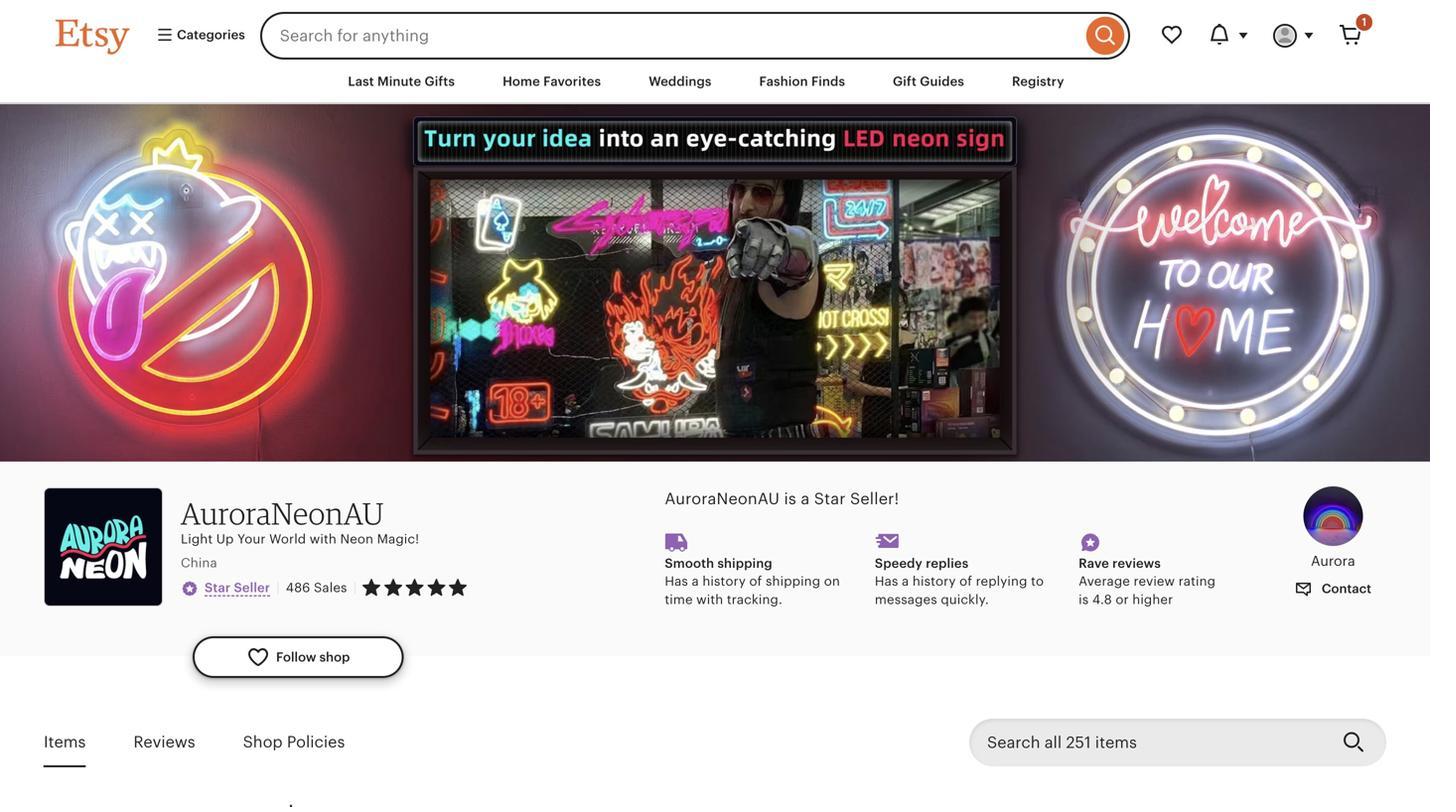 Task type: locate. For each thing, give the bounding box(es) containing it.
| 486 sales |
[[276, 580, 357, 596]]

0 vertical spatial is
[[784, 491, 797, 508]]

0 horizontal spatial history
[[703, 574, 746, 589]]

favorites
[[544, 74, 601, 89]]

history up tracking.
[[703, 574, 746, 589]]

sales
[[314, 581, 347, 596]]

0 horizontal spatial a
[[692, 574, 699, 589]]

| right 'sales'
[[353, 581, 357, 596]]

shop
[[320, 650, 350, 665]]

shop policies link
[[243, 720, 345, 766]]

fashion
[[760, 74, 808, 89]]

|
[[276, 580, 280, 596], [353, 581, 357, 596]]

of inside speedy replies has a history of replying to messages quickly.
[[960, 574, 973, 589]]

star left 'seller!' at bottom
[[814, 491, 846, 508]]

history
[[703, 574, 746, 589], [913, 574, 956, 589]]

1 vertical spatial star
[[205, 581, 231, 596]]

average
[[1079, 574, 1131, 589]]

gifts
[[425, 74, 455, 89]]

fashion finds
[[760, 74, 846, 89]]

of
[[750, 574, 763, 589], [960, 574, 973, 589]]

2 history from the left
[[913, 574, 956, 589]]

on
[[824, 574, 840, 589]]

up
[[216, 532, 234, 547]]

or
[[1116, 592, 1129, 607]]

history for with
[[703, 574, 746, 589]]

486
[[286, 581, 310, 596]]

smooth
[[665, 556, 715, 571]]

0 vertical spatial with
[[310, 532, 337, 547]]

time
[[665, 592, 693, 607]]

1 horizontal spatial auroraneonau
[[665, 491, 780, 508]]

review
[[1134, 574, 1175, 589]]

star right the star_seller image
[[205, 581, 231, 596]]

auroraneonau
[[665, 491, 780, 508], [181, 495, 384, 532]]

star_seller image
[[181, 580, 199, 598]]

0 horizontal spatial with
[[310, 532, 337, 547]]

None search field
[[260, 12, 1131, 60]]

1 horizontal spatial with
[[697, 592, 724, 607]]

a up messages
[[902, 574, 909, 589]]

is left 'seller!' at bottom
[[784, 491, 797, 508]]

tab
[[44, 806, 290, 808]]

home
[[503, 74, 540, 89]]

has inside "smooth shipping has a history of shipping on time with tracking."
[[665, 574, 688, 589]]

menu bar
[[20, 60, 1411, 105]]

auroraneonau is a star seller!
[[665, 491, 900, 508]]

0 horizontal spatial star
[[205, 581, 231, 596]]

1 of from the left
[[750, 574, 763, 589]]

1
[[1363, 16, 1367, 28]]

a for speedy replies
[[902, 574, 909, 589]]

categories button
[[141, 18, 254, 54]]

has inside speedy replies has a history of replying to messages quickly.
[[875, 574, 899, 589]]

shipping left on
[[766, 574, 821, 589]]

last minute gifts link
[[333, 64, 470, 100]]

a
[[801, 491, 810, 508], [692, 574, 699, 589], [902, 574, 909, 589]]

has
[[665, 574, 688, 589], [875, 574, 899, 589]]

1 horizontal spatial |
[[353, 581, 357, 596]]

2 horizontal spatial a
[[902, 574, 909, 589]]

of up tracking.
[[750, 574, 763, 589]]

1 horizontal spatial of
[[960, 574, 973, 589]]

auroraneonau for auroraneonau light up your world with neon magic!
[[181, 495, 384, 532]]

1 has from the left
[[665, 574, 688, 589]]

with inside auroraneonau light up your world with neon magic!
[[310, 532, 337, 547]]

of up quickly.
[[960, 574, 973, 589]]

rave reviews average review rating is 4.8 or higher
[[1079, 556, 1216, 607]]

of inside "smooth shipping has a history of shipping on time with tracking."
[[750, 574, 763, 589]]

finds
[[812, 74, 846, 89]]

2 has from the left
[[875, 574, 899, 589]]

1 vertical spatial is
[[1079, 592, 1089, 607]]

0 horizontal spatial has
[[665, 574, 688, 589]]

a left 'seller!' at bottom
[[801, 491, 810, 508]]

auroraneonau up world
[[181, 495, 384, 532]]

shipping up tracking.
[[718, 556, 773, 571]]

1 horizontal spatial history
[[913, 574, 956, 589]]

history down "replies" at the right of the page
[[913, 574, 956, 589]]

seller
[[234, 581, 270, 596]]

world
[[269, 532, 306, 547]]

replies
[[926, 556, 969, 571]]

auroraneonau up smooth
[[665, 491, 780, 508]]

1 vertical spatial with
[[697, 592, 724, 607]]

shipping
[[718, 556, 773, 571], [766, 574, 821, 589]]

a inside speedy replies has a history of replying to messages quickly.
[[902, 574, 909, 589]]

last minute gifts
[[348, 74, 455, 89]]

history inside "smooth shipping has a history of shipping on time with tracking."
[[703, 574, 746, 589]]

has down speedy at the bottom right of page
[[875, 574, 899, 589]]

smooth shipping has a history of shipping on time with tracking.
[[665, 556, 840, 607]]

with inside "smooth shipping has a history of shipping on time with tracking."
[[697, 592, 724, 607]]

magic!
[[377, 532, 419, 547]]

2 of from the left
[[960, 574, 973, 589]]

higher
[[1133, 592, 1174, 607]]

0 horizontal spatial of
[[750, 574, 763, 589]]

Search all 251 items text field
[[970, 719, 1327, 767]]

1 horizontal spatial has
[[875, 574, 899, 589]]

rave
[[1079, 556, 1110, 571]]

history inside speedy replies has a history of replying to messages quickly.
[[913, 574, 956, 589]]

is left 4.8
[[1079, 592, 1089, 607]]

has for has a history of shipping on time with tracking.
[[665, 574, 688, 589]]

has for has a history of replying to messages quickly.
[[875, 574, 899, 589]]

1 horizontal spatial star
[[814, 491, 846, 508]]

1 history from the left
[[703, 574, 746, 589]]

with left neon
[[310, 532, 337, 547]]

1 horizontal spatial is
[[1079, 592, 1089, 607]]

with
[[310, 532, 337, 547], [697, 592, 724, 607]]

| left 486
[[276, 580, 280, 596]]

follow shop
[[276, 650, 350, 665]]

a inside "smooth shipping has a history of shipping on time with tracking."
[[692, 574, 699, 589]]

0 horizontal spatial auroraneonau
[[181, 495, 384, 532]]

speedy replies has a history of replying to messages quickly.
[[875, 556, 1044, 607]]

is
[[784, 491, 797, 508], [1079, 592, 1089, 607]]

0 horizontal spatial is
[[784, 491, 797, 508]]

registry link
[[998, 64, 1080, 100]]

1 link
[[1327, 12, 1375, 60]]

auroraneonau light up your world with neon magic!
[[181, 495, 419, 547]]

menu bar containing last minute gifts
[[20, 60, 1411, 105]]

0 vertical spatial star
[[814, 491, 846, 508]]

auroraneonau inside auroraneonau light up your world with neon magic!
[[181, 495, 384, 532]]

contact
[[1319, 582, 1372, 596]]

a down smooth
[[692, 574, 699, 589]]

shop policies
[[243, 734, 345, 752]]

seller!
[[850, 491, 900, 508]]

has up time
[[665, 574, 688, 589]]

with right time
[[697, 592, 724, 607]]

star
[[814, 491, 846, 508], [205, 581, 231, 596]]



Task type: vqa. For each thing, say whether or not it's contained in the screenshot.
"Classic firt love Rose string lights for Patio,Wedding,Party and Decoration, fairy lights" image's ginew
no



Task type: describe. For each thing, give the bounding box(es) containing it.
| inside | 486 sales |
[[353, 581, 357, 596]]

reviews
[[134, 734, 195, 752]]

gift guides
[[893, 74, 965, 89]]

china
[[181, 556, 217, 571]]

1 horizontal spatial a
[[801, 491, 810, 508]]

light
[[181, 532, 213, 547]]

star seller
[[205, 581, 270, 596]]

rating
[[1179, 574, 1216, 589]]

shop
[[243, 734, 283, 752]]

categories
[[174, 27, 245, 42]]

auroraneonau for auroraneonau is a star seller!
[[665, 491, 780, 508]]

replying
[[976, 574, 1028, 589]]

speedy
[[875, 556, 923, 571]]

home favorites
[[503, 74, 601, 89]]

messages
[[875, 592, 938, 607]]

none search field inside the categories banner
[[260, 12, 1131, 60]]

items link
[[44, 720, 86, 766]]

0 horizontal spatial |
[[276, 580, 280, 596]]

star inside button
[[205, 581, 231, 596]]

your
[[238, 532, 266, 547]]

aurora image
[[1304, 487, 1364, 547]]

weddings
[[649, 74, 712, 89]]

weddings link
[[634, 64, 727, 100]]

gift
[[893, 74, 917, 89]]

4.8
[[1093, 592, 1113, 607]]

follow shop button
[[193, 637, 404, 679]]

to
[[1031, 574, 1044, 589]]

home favorites link
[[488, 64, 616, 100]]

a for smooth shipping
[[692, 574, 699, 589]]

aurora
[[1311, 553, 1356, 569]]

tracking.
[[727, 592, 783, 607]]

registry
[[1012, 74, 1065, 89]]

is inside rave reviews average review rating is 4.8 or higher
[[1079, 592, 1089, 607]]

reviews link
[[134, 720, 195, 766]]

items
[[44, 734, 86, 752]]

reviews
[[1113, 556, 1161, 571]]

Search for anything text field
[[260, 12, 1082, 60]]

policies
[[287, 734, 345, 752]]

gift guides link
[[878, 64, 980, 100]]

follow
[[276, 650, 316, 665]]

of for shipping
[[750, 574, 763, 589]]

1 vertical spatial shipping
[[766, 574, 821, 589]]

aurora link
[[1280, 487, 1387, 571]]

categories banner
[[20, 0, 1411, 60]]

neon
[[340, 532, 374, 547]]

contact button
[[1280, 571, 1387, 608]]

of for replying
[[960, 574, 973, 589]]

last
[[348, 74, 374, 89]]

history for quickly.
[[913, 574, 956, 589]]

guides
[[920, 74, 965, 89]]

star seller button
[[181, 578, 270, 598]]

quickly.
[[941, 592, 989, 607]]

fashion finds link
[[745, 64, 860, 100]]

minute
[[378, 74, 422, 89]]

0 vertical spatial shipping
[[718, 556, 773, 571]]



